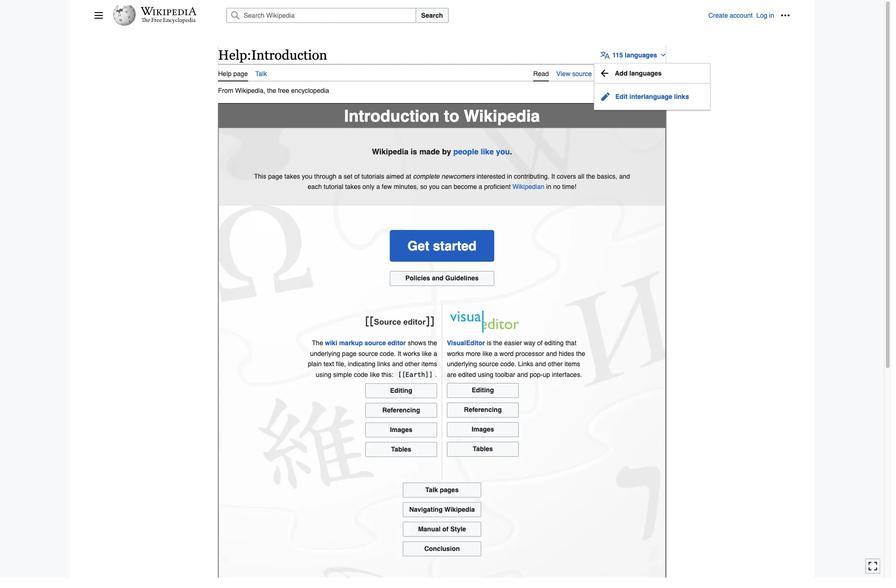 Task type: locate. For each thing, give the bounding box(es) containing it.
pop-
[[530, 371, 543, 378]]

languages for 115 languages
[[625, 51, 657, 59]]

editing link down this:
[[365, 383, 437, 398]]

works down shows
[[403, 350, 420, 357]]

shows the underlying page source code. it works like a plain text file, indicating links and other items using simple code like this:
[[308, 339, 437, 378]]

0 horizontal spatial it
[[398, 350, 401, 357]]

the up word
[[493, 339, 502, 347]]

view history
[[599, 70, 634, 77]]

links right page semi-protected icon
[[674, 93, 689, 100]]

0 vertical spatial underlying
[[310, 350, 340, 357]]

1 vertical spatial of
[[537, 339, 543, 347]]

1 horizontal spatial introduction
[[344, 106, 439, 125]]

0 vertical spatial introduction
[[251, 47, 327, 63]]

1 horizontal spatial code.
[[500, 360, 516, 368]]

1 horizontal spatial page
[[268, 172, 283, 180]]

0 horizontal spatial talk
[[255, 70, 267, 77]]

in inside interested in contributing. it covers all the basics, and each tutorial takes only a few minutes, so you can become a proficient
[[507, 172, 512, 180]]

read
[[533, 70, 549, 77]]

tools
[[642, 70, 657, 77]]

like down shows
[[422, 350, 432, 357]]

1 horizontal spatial referencing link
[[447, 403, 519, 417]]

1 vertical spatial underlying
[[447, 360, 477, 368]]

0 horizontal spatial links
[[377, 360, 390, 368]]

account
[[730, 12, 753, 19]]

talk link
[[255, 64, 267, 81]]

are
[[447, 371, 456, 378]]

the right hides
[[576, 350, 585, 357]]

0 horizontal spatial referencing
[[382, 406, 420, 413]]

1 other from the left
[[405, 360, 420, 368]]

1 vertical spatial it
[[398, 350, 401, 357]]

works for underlying
[[447, 350, 464, 357]]

takes
[[284, 172, 300, 180], [345, 183, 361, 190]]

1 horizontal spatial editing link
[[447, 383, 519, 398]]

view left add
[[599, 70, 613, 77]]

1 horizontal spatial items
[[565, 360, 580, 368]]

1 horizontal spatial takes
[[345, 183, 361, 190]]

code. inside is the easier way of editing that works more like a word processor and hides the underlying source code. links and other items are edited using toolbar and pop-up interfaces.
[[500, 360, 516, 368]]

a up [[earth]] .
[[434, 350, 437, 357]]

view inside view source 'link'
[[556, 70, 570, 77]]

1 horizontal spatial other
[[548, 360, 563, 368]]

referencing down this:
[[382, 406, 420, 413]]

1 vertical spatial .
[[435, 371, 437, 378]]

. up proficient
[[510, 147, 512, 156]]

2 horizontal spatial of
[[537, 339, 543, 347]]

items inside shows the underlying page source code. it works like a plain text file, indicating links and other items using simple code like this:
[[422, 360, 437, 368]]

at
[[406, 172, 411, 180]]

languages down 115 languages
[[629, 69, 662, 77]]

tables link for rightmost images link
[[447, 442, 519, 457]]

and up this:
[[392, 360, 403, 368]]

0 horizontal spatial editing
[[390, 386, 412, 394]]

items up interfaces.
[[565, 360, 580, 368]]

1 vertical spatial you
[[302, 172, 312, 180]]

editing link for referencing link for rightmost images link
[[447, 383, 519, 398]]

interfaces.
[[552, 371, 582, 378]]

is down wikipedia:visualeditor/user guide image
[[487, 339, 491, 347]]

0 horizontal spatial tables link
[[365, 442, 437, 457]]

tutorial
[[324, 183, 343, 190]]

works
[[403, 350, 420, 357], [447, 350, 464, 357]]

0 vertical spatial of
[[354, 172, 360, 180]]

links inside button
[[674, 93, 689, 100]]

you up each
[[302, 172, 312, 180]]

2 horizontal spatial in
[[769, 12, 774, 19]]

0 horizontal spatial .
[[435, 371, 437, 378]]

1 help from the top
[[218, 47, 247, 63]]

navigating wikipedia link
[[403, 502, 481, 517]]

no
[[553, 183, 560, 190]]

0 horizontal spatial other
[[405, 360, 420, 368]]

the
[[312, 339, 323, 347]]

up
[[543, 371, 550, 378]]

1 vertical spatial talk
[[425, 486, 438, 493]]

from wikipedia, the free encyclopedia
[[218, 87, 329, 94]]

this page takes you through a set of tutorials aimed at complete newcomers
[[254, 172, 475, 180]]

source inside 'link'
[[572, 70, 592, 77]]

1 vertical spatial languages
[[629, 69, 662, 77]]

get started
[[408, 238, 477, 253]]

referencing link down edited at the right bottom of page
[[447, 403, 519, 417]]

1 horizontal spatial of
[[442, 525, 449, 532]]

source down wiki markup source editor link
[[358, 350, 378, 357]]

0 vertical spatial takes
[[284, 172, 300, 180]]

like left this:
[[370, 371, 380, 378]]

0 vertical spatial languages
[[625, 51, 657, 59]]

1 horizontal spatial it
[[551, 172, 555, 180]]

of inside is the easier way of editing that works more like a word processor and hides the underlying source code. links and other items are edited using toolbar and pop-up interfaces.
[[537, 339, 543, 347]]

talk
[[255, 70, 267, 77], [425, 486, 438, 493]]

wikipedian in no time!
[[512, 183, 576, 190]]

help page
[[218, 70, 248, 77]]

underlying up text
[[310, 350, 340, 357]]

wikipedian
[[512, 183, 544, 190]]

guidelines
[[445, 274, 479, 282]]

1 vertical spatial page
[[268, 172, 283, 180]]

that
[[566, 339, 576, 347]]

2 help from the top
[[218, 70, 232, 77]]

referencing down edited at the right bottom of page
[[464, 406, 502, 413]]

is left made
[[411, 147, 417, 156]]

1 vertical spatial wikipedia
[[372, 147, 408, 156]]

1 horizontal spatial tables link
[[447, 442, 519, 457]]

a inside is the easier way of editing that works more like a word processor and hides the underlying source code. links and other items are edited using toolbar and pop-up interfaces.
[[494, 350, 498, 357]]

0 vertical spatial it
[[551, 172, 555, 180]]

page down markup in the left of the page
[[342, 350, 357, 357]]

1 vertical spatial takes
[[345, 183, 361, 190]]

page up wikipedia,
[[233, 70, 248, 77]]

and right policies
[[432, 274, 443, 282]]

2 using from the left
[[478, 371, 493, 378]]

processor
[[516, 350, 544, 357]]

. left "are"
[[435, 371, 437, 378]]

works inside is the easier way of editing that works more like a word processor and hides the underlying source code. links and other items are edited using toolbar and pop-up interfaces.
[[447, 350, 464, 357]]

through
[[314, 172, 336, 180]]

1 horizontal spatial talk
[[425, 486, 438, 493]]

0 horizontal spatial editing link
[[365, 383, 437, 398]]

items inside is the easier way of editing that works more like a word processor and hides the underlying source code. links and other items are edited using toolbar and pop-up interfaces.
[[565, 360, 580, 368]]

and right 'basics,'
[[619, 172, 630, 180]]

1 horizontal spatial using
[[478, 371, 493, 378]]

1 horizontal spatial you
[[429, 183, 440, 190]]

view for view history
[[599, 70, 613, 77]]

the right all
[[586, 172, 595, 180]]

1 horizontal spatial referencing
[[464, 406, 502, 413]]

navigating
[[409, 505, 443, 513]]

encyclopedia
[[291, 87, 329, 94]]

view source
[[556, 70, 592, 77]]

0 vertical spatial is
[[411, 147, 417, 156]]

2 items from the left
[[565, 360, 580, 368]]

1 horizontal spatial images
[[472, 425, 494, 433]]

minutes,
[[394, 183, 418, 190]]

talk pages link
[[403, 483, 481, 497]]

code. down word
[[500, 360, 516, 368]]

2 other from the left
[[548, 360, 563, 368]]

a left word
[[494, 350, 498, 357]]

takes inside interested in contributing. it covers all the basics, and each tutorial takes only a few minutes, so you can become a proficient
[[345, 183, 361, 190]]

items up [[earth]] .
[[422, 360, 437, 368]]

2 vertical spatial page
[[342, 350, 357, 357]]

using down text
[[316, 371, 331, 378]]

of right set
[[354, 172, 360, 180]]

links up this:
[[377, 360, 390, 368]]

introduction
[[251, 47, 327, 63], [344, 106, 439, 125]]

is inside is the easier way of editing that works more like a word processor and hides the underlying source code. links and other items are edited using toolbar and pop-up interfaces.
[[487, 339, 491, 347]]

of right way
[[537, 339, 543, 347]]

1 horizontal spatial links
[[674, 93, 689, 100]]

0 horizontal spatial tables
[[391, 445, 411, 453]]

page for help
[[233, 70, 248, 77]]

of
[[354, 172, 360, 180], [537, 339, 543, 347], [442, 525, 449, 532]]

and down links
[[517, 371, 528, 378]]

source left view history in the top of the page
[[572, 70, 592, 77]]

referencing link
[[447, 403, 519, 417], [365, 403, 437, 418]]

and up the "pop-"
[[535, 360, 546, 368]]

0 vertical spatial page
[[233, 70, 248, 77]]

[[earth]] .
[[398, 371, 437, 378]]

source down more
[[479, 360, 498, 368]]

contributing.
[[514, 172, 550, 180]]

1 horizontal spatial tables
[[473, 445, 493, 452]]

page right the this
[[268, 172, 283, 180]]

works inside shows the underlying page source code. it works like a plain text file, indicating links and other items using simple code like this:
[[403, 350, 420, 357]]

0 horizontal spatial using
[[316, 371, 331, 378]]

0 horizontal spatial page
[[233, 70, 248, 77]]

0 vertical spatial you
[[496, 147, 510, 156]]

is
[[411, 147, 417, 156], [487, 339, 491, 347]]

2 view from the left
[[599, 70, 613, 77]]

0 horizontal spatial of
[[354, 172, 360, 180]]

personal tools navigation
[[708, 8, 793, 23]]

0 horizontal spatial you
[[302, 172, 312, 180]]

1 horizontal spatial works
[[447, 350, 464, 357]]

0 horizontal spatial referencing link
[[365, 403, 437, 418]]

1 using from the left
[[316, 371, 331, 378]]

0 horizontal spatial code.
[[380, 350, 396, 357]]

talk pages
[[425, 486, 459, 493]]

editing
[[472, 386, 494, 394], [390, 386, 412, 394]]

conclusion link
[[403, 541, 481, 556]]

takes right the this
[[284, 172, 300, 180]]

0 vertical spatial wikipedia
[[464, 106, 540, 125]]

talk up wikipedia,
[[255, 70, 267, 77]]

like
[[481, 147, 494, 156], [422, 350, 432, 357], [483, 350, 492, 357], [370, 371, 380, 378]]

1 view from the left
[[556, 70, 570, 77]]

to
[[444, 106, 459, 125]]

the left free
[[267, 87, 276, 94]]

shows
[[408, 339, 426, 347]]

editing down edited at the right bottom of page
[[472, 386, 494, 394]]

1 vertical spatial code.
[[500, 360, 516, 368]]

underlying up edited at the right bottom of page
[[447, 360, 477, 368]]

this
[[254, 172, 266, 180]]

2 horizontal spatial page
[[342, 350, 357, 357]]

in
[[769, 12, 774, 19], [507, 172, 512, 180], [546, 183, 551, 190]]

help
[[218, 47, 247, 63], [218, 70, 232, 77]]

languages
[[625, 51, 657, 59], [629, 69, 662, 77]]

items
[[422, 360, 437, 368], [565, 360, 580, 368]]

it down editor
[[398, 350, 401, 357]]

view for view source
[[556, 70, 570, 77]]

is the easier way of editing that works more like a word processor and hides the underlying source code. links and other items are edited using toolbar and pop-up interfaces.
[[447, 339, 585, 378]]

other up [[earth]]
[[405, 360, 420, 368]]

1 vertical spatial in
[[507, 172, 512, 180]]

0 horizontal spatial items
[[422, 360, 437, 368]]

1 vertical spatial introduction
[[344, 106, 439, 125]]

fullscreen image
[[868, 561, 878, 571]]

a
[[338, 172, 342, 180], [376, 183, 380, 190], [479, 183, 482, 190], [434, 350, 437, 357], [494, 350, 498, 357]]

underlying inside is the easier way of editing that works more like a word processor and hides the underlying source code. links and other items are edited using toolbar and pop-up interfaces.
[[447, 360, 477, 368]]

code. down editor
[[380, 350, 396, 357]]

you right so on the left of the page
[[429, 183, 440, 190]]

languages inside introduction to wikipedia main content
[[625, 51, 657, 59]]

1 horizontal spatial .
[[510, 147, 512, 156]]

view inside view history link
[[599, 70, 613, 77]]

1 vertical spatial is
[[487, 339, 491, 347]]

in up proficient
[[507, 172, 512, 180]]

wikipedia:visualeditor/user guide image
[[447, 308, 522, 335]]

takes down set
[[345, 183, 361, 190]]

log in link
[[756, 12, 774, 19]]

0 horizontal spatial images
[[390, 426, 412, 433]]

referencing link down this:
[[365, 403, 437, 418]]

using right edited at the right bottom of page
[[478, 371, 493, 378]]

0 horizontal spatial works
[[403, 350, 420, 357]]

1 horizontal spatial editing
[[472, 386, 494, 394]]

wikipedia is made by people like you .
[[372, 147, 512, 156]]

talk left pages at the bottom
[[425, 486, 438, 493]]

0 horizontal spatial in
[[507, 172, 512, 180]]

editing down this:
[[390, 386, 412, 394]]

navigating wikipedia
[[409, 505, 475, 513]]

help up from
[[218, 70, 232, 77]]

0 horizontal spatial takes
[[284, 172, 300, 180]]

editing for referencing link associated with the left images link editing link
[[390, 386, 412, 394]]

you up interested
[[496, 147, 510, 156]]

the right shows
[[428, 339, 437, 347]]

view right the read on the top right of page
[[556, 70, 570, 77]]

of left style at the right of page
[[442, 525, 449, 532]]

word
[[500, 350, 514, 357]]

like inside is the easier way of editing that works more like a word processor and hides the underlying source code. links and other items are edited using toolbar and pop-up interfaces.
[[483, 350, 492, 357]]

0 vertical spatial .
[[510, 147, 512, 156]]

2 works from the left
[[447, 350, 464, 357]]

referencing link for rightmost images link
[[447, 403, 519, 417]]

1 items from the left
[[422, 360, 437, 368]]

edit image
[[601, 90, 610, 103]]

1 vertical spatial help
[[218, 70, 232, 77]]

1 horizontal spatial in
[[546, 183, 551, 190]]

view source link
[[556, 64, 592, 81]]

aimed
[[386, 172, 404, 180]]

underlying inside shows the underlying page source code. it works like a plain text file, indicating links and other items using simple code like this:
[[310, 350, 340, 357]]

languages up add languages
[[625, 51, 657, 59]]

in right log at the right
[[769, 12, 774, 19]]

0 vertical spatial talk
[[255, 70, 267, 77]]

0 vertical spatial in
[[769, 12, 774, 19]]

page for this
[[268, 172, 283, 180]]

using
[[316, 371, 331, 378], [478, 371, 493, 378]]

wiki
[[325, 339, 337, 347]]

policies and guidelines
[[405, 274, 479, 282]]

other up the up
[[548, 360, 563, 368]]

in left no
[[546, 183, 551, 190]]

page inside help page link
[[233, 70, 248, 77]]

.
[[510, 147, 512, 156], [435, 371, 437, 378]]

0 horizontal spatial is
[[411, 147, 417, 156]]

using inside shows the underlying page source code. it works like a plain text file, indicating links and other items using simple code like this:
[[316, 371, 331, 378]]

editing link
[[447, 383, 519, 398], [365, 383, 437, 398]]

and
[[619, 172, 630, 180], [432, 274, 443, 282], [546, 350, 557, 357], [392, 360, 403, 368], [535, 360, 546, 368], [517, 371, 528, 378]]

1 vertical spatial links
[[377, 360, 390, 368]]

it up no
[[551, 172, 555, 180]]

talk for talk
[[255, 70, 267, 77]]

2 vertical spatial you
[[429, 183, 440, 190]]

0 vertical spatial links
[[674, 93, 689, 100]]

1 horizontal spatial underlying
[[447, 360, 477, 368]]

help for help page
[[218, 70, 232, 77]]

in inside the personal tools navigation
[[769, 12, 774, 19]]

0 horizontal spatial underlying
[[310, 350, 340, 357]]

1 horizontal spatial is
[[487, 339, 491, 347]]

0 horizontal spatial view
[[556, 70, 570, 77]]

0 vertical spatial code.
[[380, 350, 396, 357]]

2 vertical spatial in
[[546, 183, 551, 190]]

works down visualeditor link
[[447, 350, 464, 357]]

like right more
[[483, 350, 492, 357]]

help up help page link at left top
[[218, 47, 247, 63]]

0 vertical spatial help
[[218, 47, 247, 63]]

1 works from the left
[[403, 350, 420, 357]]

115 languages
[[612, 51, 657, 59]]

editing link down edited at the right bottom of page
[[447, 383, 519, 398]]

links inside shows the underlying page source code. it works like a plain text file, indicating links and other items using simple code like this:
[[377, 360, 390, 368]]

1 horizontal spatial view
[[599, 70, 613, 77]]



Task type: vqa. For each thing, say whether or not it's contained in the screenshot.
"word"
yes



Task type: describe. For each thing, give the bounding box(es) containing it.
view history link
[[599, 64, 634, 81]]

a down interested
[[479, 183, 482, 190]]

editing for referencing link for rightmost images link's editing link
[[472, 386, 494, 394]]

proficient
[[484, 183, 511, 190]]

like right the 'people'
[[481, 147, 494, 156]]

covers
[[557, 172, 576, 180]]

more
[[466, 350, 481, 357]]

conclusion
[[424, 545, 460, 552]]

and inside interested in contributing. it covers all the basics, and each tutorial takes only a few minutes, so you can become a proficient
[[619, 172, 630, 180]]

languages for add languages
[[629, 69, 662, 77]]

and down editing
[[546, 350, 557, 357]]

search button
[[416, 8, 449, 23]]

people
[[453, 147, 479, 156]]

referencing link for the left images link
[[365, 403, 437, 418]]

a left few
[[376, 183, 380, 190]]

get started link
[[390, 230, 494, 262]]

plain
[[308, 360, 322, 368]]

log in and more options image
[[781, 11, 790, 20]]

Search Wikipedia search field
[[227, 8, 416, 23]]

images for the left images link
[[390, 426, 412, 433]]

a left set
[[338, 172, 342, 180]]

you inside interested in contributing. it covers all the basics, and each tutorial takes only a few minutes, so you can become a proficient
[[429, 183, 440, 190]]

few
[[382, 183, 392, 190]]

interlanguage
[[630, 93, 672, 100]]

time!
[[562, 183, 576, 190]]

using inside is the easier way of editing that works more like a word processor and hides the underlying source code. links and other items are edited using toolbar and pop-up interfaces.
[[478, 371, 493, 378]]

works for other
[[403, 350, 420, 357]]

images for rightmost images link
[[472, 425, 494, 433]]

complete
[[413, 172, 440, 180]]

1 horizontal spatial images link
[[447, 422, 519, 437]]

other inside shows the underlying page source code. it works like a plain text file, indicating links and other items using simple code like this:
[[405, 360, 420, 368]]

pages
[[440, 486, 459, 493]]

create account link
[[708, 12, 753, 19]]

help page link
[[218, 64, 248, 81]]

file,
[[336, 360, 346, 368]]

history
[[615, 70, 634, 77]]

[[earth]]
[[398, 371, 433, 378]]

it inside interested in contributing. it covers all the basics, and each tutorial takes only a few minutes, so you can become a proficient
[[551, 172, 555, 180]]

manual of style
[[418, 525, 466, 532]]

visualeditor link
[[447, 339, 485, 347]]

page inside shows the underlying page source code. it works like a plain text file, indicating links and other items using simple code like this:
[[342, 350, 357, 357]]

it inside shows the underlying page source code. it works like a plain text file, indicating links and other items using simple code like this:
[[398, 350, 401, 357]]

add
[[615, 69, 628, 77]]

create account log in
[[708, 12, 774, 19]]

wiki markup source editor link
[[325, 339, 406, 347]]

basics,
[[597, 172, 617, 180]]

the free encyclopedia image
[[141, 18, 196, 24]]

edit interlanguage links
[[615, 93, 689, 100]]

policies and guidelines link
[[390, 271, 494, 286]]

wikipedian link
[[512, 183, 544, 190]]

help : introduction
[[218, 47, 327, 63]]

source inside shows the underlying page source code. it works like a plain text file, indicating links and other items using simple code like this:
[[358, 350, 378, 357]]

log
[[756, 12, 767, 19]]

help for help : introduction
[[218, 47, 247, 63]]

code
[[354, 371, 368, 378]]

language progressive image
[[600, 50, 610, 60]]

free
[[278, 87, 289, 94]]

interested
[[477, 172, 505, 180]]

newcomers
[[441, 172, 475, 180]]

:
[[247, 47, 251, 63]]

0 horizontal spatial images link
[[365, 422, 437, 437]]

easier
[[504, 339, 522, 347]]

indicating
[[348, 360, 375, 368]]

other inside is the easier way of editing that works more like a word processor and hides the underlying source code. links and other items are edited using toolbar and pop-up interfaces.
[[548, 360, 563, 368]]

a inside shows the underlying page source code. it works like a plain text file, indicating links and other items using simple code like this:
[[434, 350, 437, 357]]

the wiki markup source editor
[[312, 339, 406, 347]]

tutorials
[[361, 172, 384, 180]]

markup
[[339, 339, 363, 347]]

toolbar
[[495, 371, 515, 378]]

each
[[308, 183, 322, 190]]

help:wikitext image
[[362, 308, 437, 335]]

the inside interested in contributing. it covers all the basics, and each tutorial takes only a few minutes, so you can become a proficient
[[586, 172, 595, 180]]

tables link for the left images link
[[365, 442, 437, 457]]

the inside shows the underlying page source code. it works like a plain text file, indicating links and other items using simple code like this:
[[428, 339, 437, 347]]

0 horizontal spatial introduction
[[251, 47, 327, 63]]

visualeditor
[[447, 339, 485, 347]]

talk for talk pages
[[425, 486, 438, 493]]

source inside is the easier way of editing that works more like a word processor and hides the underlying source code. links and other items are edited using toolbar and pop-up interfaces.
[[479, 360, 498, 368]]

by
[[442, 147, 451, 156]]

read link
[[533, 64, 549, 81]]

wikipedia,
[[235, 87, 265, 94]]

style
[[450, 525, 466, 532]]

only
[[363, 183, 375, 190]]

Search search field
[[215, 8, 708, 23]]

links
[[518, 360, 533, 368]]

set
[[344, 172, 352, 180]]

page semi-protected image
[[657, 86, 666, 95]]

search
[[421, 12, 443, 19]]

editing
[[544, 339, 564, 347]]

editor
[[388, 339, 406, 347]]

and inside "link"
[[432, 274, 443, 282]]

code. inside shows the underlying page source code. it works like a plain text file, indicating links and other items using simple code like this:
[[380, 350, 396, 357]]

in for interested in contributing. it covers all the basics, and each tutorial takes only a few minutes, so you can become a proficient
[[507, 172, 512, 180]]

in for wikipedian in no time!
[[546, 183, 551, 190]]

source left editor
[[365, 339, 386, 347]]

115
[[612, 51, 623, 59]]

way
[[524, 339, 535, 347]]

2 vertical spatial of
[[442, 525, 449, 532]]

. inside [[earth]] .
[[435, 371, 437, 378]]

wikipedia image
[[141, 7, 197, 15]]

made
[[419, 147, 440, 156]]

interested in contributing. it covers all the basics, and each tutorial takes only a few minutes, so you can become a proficient
[[308, 172, 630, 190]]

editing link for referencing link associated with the left images link
[[365, 383, 437, 398]]

text
[[324, 360, 334, 368]]

tables for tables link corresponding to the left images link
[[391, 445, 411, 453]]

started
[[433, 238, 477, 253]]

can
[[441, 183, 452, 190]]

create
[[708, 12, 728, 19]]

become
[[454, 183, 477, 190]]

manual of style link
[[403, 522, 481, 537]]

tables for rightmost images link's tables link
[[473, 445, 493, 452]]

edit interlanguage links button
[[598, 89, 692, 104]]

and inside shows the underlying page source code. it works like a plain text file, indicating links and other items using simple code like this:
[[392, 360, 403, 368]]

so
[[420, 183, 427, 190]]

2 horizontal spatial you
[[496, 147, 510, 156]]

policies
[[405, 274, 430, 282]]

simple
[[333, 371, 352, 378]]

2 vertical spatial wikipedia
[[444, 505, 475, 513]]

introduction to wikipedia main content
[[214, 42, 672, 578]]

edited
[[458, 371, 476, 378]]

from
[[218, 87, 233, 94]]

menu image
[[94, 11, 103, 20]]

hides
[[559, 350, 574, 357]]



